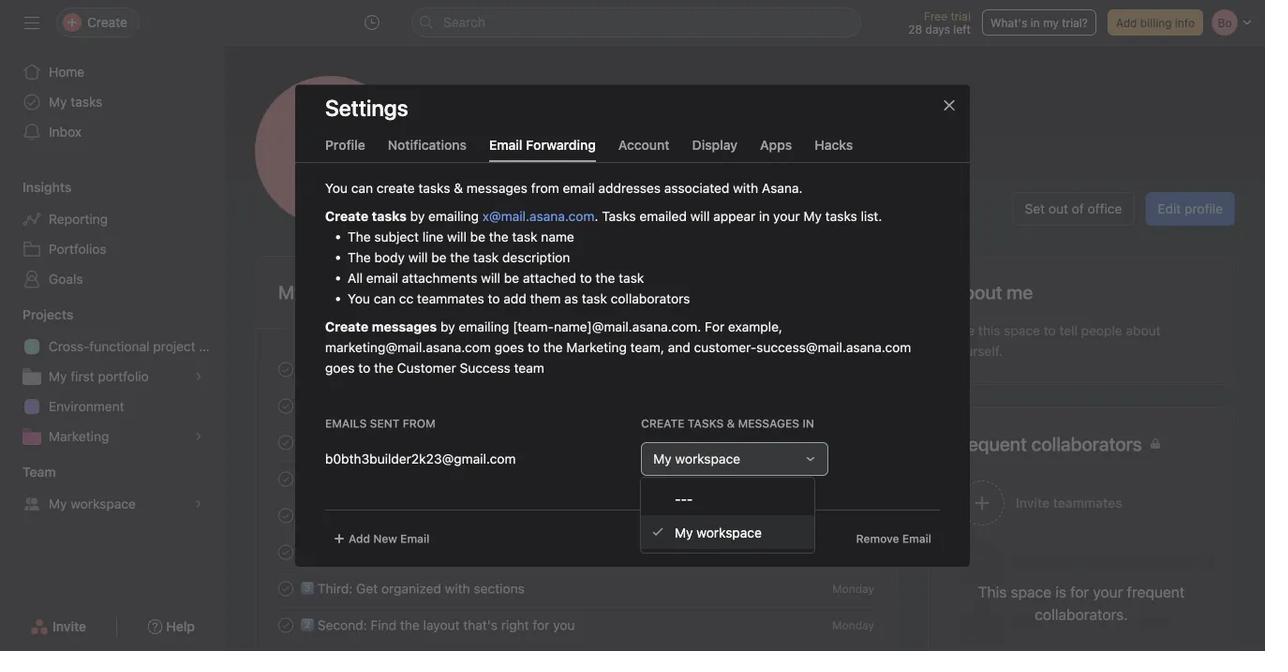 Task type: locate. For each thing, give the bounding box(es) containing it.
0 vertical spatial monday
[[833, 510, 875, 523]]

0 vertical spatial add
[[1117, 16, 1138, 29]]

insights
[[23, 180, 72, 195]]

completed image
[[275, 359, 297, 381], [275, 432, 297, 454], [275, 468, 297, 491], [275, 578, 297, 601], [275, 615, 297, 637]]

0 horizontal spatial of
[[437, 545, 449, 560]]

email right remove
[[903, 532, 932, 545]]

notifications button
[[388, 137, 467, 162]]

in left my
[[1031, 16, 1041, 29]]

teams element
[[0, 456, 225, 523]]

0 vertical spatial time
[[542, 163, 568, 178]]

0 vertical spatial &
[[454, 180, 463, 196]]

0 vertical spatial create
[[377, 180, 415, 196]]

0 vertical spatial the
[[348, 229, 371, 244]]

completed checkbox left the 3️⃣
[[275, 578, 297, 601]]

be up "attachments"
[[432, 250, 447, 265]]

create for create messages
[[325, 319, 369, 334]]

reporting link
[[11, 204, 214, 234]]

create down team,
[[641, 417, 685, 430]]

1 horizontal spatial marketing
[[567, 340, 627, 355]]

workspace for my workspace link to the right
[[697, 525, 762, 540]]

1 horizontal spatial project
[[335, 362, 378, 378]]

your
[[774, 208, 800, 224]]

0 horizontal spatial my workspace link
[[11, 489, 214, 519]]

completed image left emails
[[275, 395, 297, 418]]

0 horizontal spatial messages
[[372, 319, 437, 334]]

time up you can create tasks & messages from email addresses associated with asana.
[[542, 163, 568, 178]]

you down all
[[348, 291, 370, 306]]

0 horizontal spatial email
[[366, 270, 398, 286]]

2 completed image from the top
[[275, 432, 297, 454]]

task
[[512, 229, 538, 244], [473, 250, 499, 265], [619, 270, 644, 286], [582, 291, 607, 306]]

home
[[49, 64, 85, 80]]

10:00am local time
[[454, 163, 568, 178]]

my workspace down team
[[49, 496, 136, 512]]

0 horizontal spatial work
[[391, 471, 420, 487]]

my workspace up ---
[[654, 451, 741, 467]]

portfolios
[[49, 241, 107, 257]]

completed image for 4️⃣
[[275, 541, 297, 564]]

goes left the brief
[[325, 360, 355, 376]]

completed image for draft
[[275, 359, 297, 381]]

Completed checkbox
[[275, 395, 297, 418], [275, 432, 297, 454]]

1 vertical spatial goes
[[325, 360, 355, 376]]

settings
[[325, 94, 408, 120]]

project left the brief
[[335, 362, 378, 378]]

sent
[[370, 417, 400, 430]]

0 vertical spatial completed checkbox
[[275, 395, 297, 418]]

with up layout
[[445, 581, 470, 597]]

1 vertical spatial the
[[348, 250, 371, 265]]

0 vertical spatial workspace
[[676, 451, 741, 467]]

3 completed checkbox from the top
[[275, 505, 297, 527]]

0 vertical spatial completed image
[[275, 395, 297, 418]]

1 vertical spatial add
[[349, 532, 370, 545]]

to inside use this space to tell people about yourself.
[[1044, 323, 1056, 338]]

1 vertical spatial completed checkbox
[[275, 432, 297, 454]]

billing
[[1141, 16, 1172, 29]]

1 horizontal spatial email
[[563, 180, 595, 196]]

messages
[[467, 180, 528, 196], [372, 319, 437, 334], [738, 417, 800, 430]]

my workspace link inside the teams element
[[11, 489, 214, 519]]

projects button
[[0, 306, 74, 324]]

1 vertical spatial completed image
[[275, 505, 297, 527]]

1 vertical spatial workspace
[[71, 496, 136, 512]]

3 monday button from the top
[[833, 619, 875, 632]]

2 vertical spatial monday
[[833, 619, 875, 632]]

2 vertical spatial monday button
[[833, 619, 875, 632]]

will
[[691, 208, 710, 224], [447, 229, 467, 244], [409, 250, 428, 265], [481, 270, 501, 286]]

new
[[373, 532, 397, 545]]

second:
[[318, 618, 367, 633]]

Completed checkbox
[[275, 359, 297, 381], [275, 468, 297, 491], [275, 505, 297, 527], [275, 541, 297, 564], [275, 578, 297, 601], [275, 615, 297, 637]]

create up draft project brief
[[325, 319, 369, 334]]

workspace down marketing link
[[71, 496, 136, 512]]

0 vertical spatial my workspace
[[654, 451, 741, 467]]

1 horizontal spatial work
[[512, 545, 541, 560]]

oct 25 button
[[794, 436, 875, 450]]

completed image left 2️⃣
[[275, 615, 297, 637]]

0 vertical spatial of
[[1072, 201, 1085, 217]]

0 vertical spatial be
[[470, 229, 486, 244]]

create
[[325, 208, 369, 224], [325, 319, 369, 334]]

the up all
[[348, 250, 371, 265]]

completed checkbox left 6️⃣
[[275, 468, 297, 491]]

5 completed image from the top
[[275, 615, 297, 637]]

completed image for 6️⃣
[[275, 468, 297, 491]]

tasks up subject at the left top of page
[[372, 208, 407, 224]]

can inside create tasks by emailing x@mail.asana.com . tasks emailed will appear in your my tasks list. the subject line will be the task name the body will be the task description all email attachments will be attached to the task you can cc teammates to add them as task collaborators
[[374, 291, 396, 306]]

1 monday button from the top
[[833, 510, 875, 523]]

can left cc
[[374, 291, 396, 306]]

subject
[[375, 229, 419, 244]]

0 horizontal spatial project
[[153, 339, 196, 354]]

my workspace link down ---
[[641, 516, 815, 549]]

1 monday from the top
[[833, 510, 875, 523]]

2 create from the top
[[325, 319, 369, 334]]

1 vertical spatial you
[[348, 291, 370, 306]]

2 horizontal spatial email
[[903, 532, 932, 545]]

meeting
[[405, 435, 454, 451]]

hacks button
[[815, 137, 853, 162]]

1 vertical spatial monday
[[833, 583, 875, 596]]

the right the find at the left of page
[[400, 618, 420, 633]]

workspace inside dropdown button
[[676, 451, 741, 467]]

home link
[[11, 57, 214, 87]]

1 vertical spatial email
[[366, 270, 398, 286]]

success@mail.asana.com
[[757, 340, 912, 355]]

by up line
[[410, 208, 425, 224]]

completed checkbox left 5️⃣
[[275, 505, 297, 527]]

edit profile button
[[1146, 192, 1236, 226]]

by down "teammates"
[[441, 319, 455, 334]]

in up "oct 25" on the right bottom of page
[[803, 417, 815, 430]]

0 vertical spatial project
[[153, 339, 196, 354]]

0 horizontal spatial be
[[432, 250, 447, 265]]

marketing down name]@mail.asana.com.
[[567, 340, 627, 355]]

frequent collaborators
[[952, 433, 1143, 455]]

1 vertical spatial my workspace
[[49, 496, 136, 512]]

fourth:
[[318, 545, 361, 560]]

work right make
[[391, 471, 420, 487]]

emails
[[325, 417, 367, 430]]

my workspace down --- link
[[675, 525, 762, 540]]

1 vertical spatial project
[[335, 362, 378, 378]]

email down body at the top left of the page
[[366, 270, 398, 286]]

days
[[926, 23, 951, 36]]

0 vertical spatial with
[[733, 180, 759, 196]]

& down 10:00am
[[454, 180, 463, 196]]

team button
[[0, 463, 56, 482]]

2 vertical spatial be
[[504, 270, 520, 286]]

completed checkbox for 5️⃣
[[275, 505, 297, 527]]

monday
[[833, 510, 875, 523], [833, 583, 875, 596], [833, 619, 875, 632]]

completed image left schedule
[[275, 432, 297, 454]]

as
[[565, 291, 578, 306]]

1 vertical spatial &
[[727, 417, 735, 430]]

completed checkbox left 4️⃣
[[275, 541, 297, 564]]

1 vertical spatial messages
[[372, 319, 437, 334]]

1 vertical spatial create
[[641, 417, 685, 430]]

name
[[541, 229, 575, 244]]

6️⃣ sixth: make work manageable
[[301, 471, 498, 487]]

monday button
[[833, 510, 875, 523], [833, 583, 875, 596], [833, 619, 875, 632]]

create up all
[[325, 208, 369, 224]]

messages up marketing@mail.asana.com
[[372, 319, 437, 334]]

project inside "link"
[[153, 339, 196, 354]]

the
[[348, 229, 371, 244], [348, 250, 371, 265]]

body
[[375, 250, 405, 265]]

4️⃣
[[301, 545, 314, 560]]

1 vertical spatial by
[[441, 319, 455, 334]]

time
[[542, 163, 568, 178], [385, 508, 411, 523]]

to left add
[[488, 291, 500, 306]]

task left description in the top left of the page
[[473, 250, 499, 265]]

email right new
[[401, 532, 430, 545]]

2 completed checkbox from the top
[[275, 432, 297, 454]]

my first portfolio link
[[11, 362, 214, 392]]

tasks inside global element
[[71, 94, 103, 110]]

add left billing
[[1117, 16, 1138, 29]]

1 horizontal spatial add
[[1117, 16, 1138, 29]]

marketing down environment
[[49, 429, 109, 444]]

draft
[[301, 362, 332, 378]]

with up appear at the top right of page
[[733, 180, 759, 196]]

0 horizontal spatial marketing
[[49, 429, 109, 444]]

set out of office button
[[1013, 192, 1135, 226]]

be up add
[[504, 270, 520, 286]]

0 vertical spatial monday button
[[833, 510, 875, 523]]

use
[[952, 323, 975, 338]]

insights element
[[0, 171, 225, 298]]

completed checkbox left 2️⃣
[[275, 615, 297, 637]]

can down profile button at the top left
[[351, 180, 373, 196]]

1 horizontal spatial &
[[727, 417, 735, 430]]

0 horizontal spatial time
[[385, 508, 411, 523]]

2 vertical spatial by
[[415, 508, 430, 523]]

completed image left 6️⃣
[[275, 468, 297, 491]]

the up description in the top left of the page
[[489, 229, 509, 244]]

3 completed image from the top
[[275, 468, 297, 491]]

teammates
[[417, 291, 485, 306]]

description
[[502, 250, 570, 265]]

create inside create tasks by emailing x@mail.asana.com . tasks emailed will appear in your my tasks list. the subject line will be the task name the body will be the task description all email attachments will be attached to the task you can cc teammates to add them as task collaborators
[[325, 208, 369, 224]]

1 horizontal spatial my workspace link
[[641, 516, 815, 549]]

1 completed image from the top
[[275, 395, 297, 418]]

tasks down home
[[71, 94, 103, 110]]

be right line
[[470, 229, 486, 244]]

marketing inside by emailing [team-name]@mail.asana.com. for example, marketing@mail.asana.com goes to the marketing team, and customer-success@mail.asana.com goes to the customer success team
[[567, 340, 627, 355]]

0 horizontal spatial &
[[454, 180, 463, 196]]

1 horizontal spatial messages
[[467, 180, 528, 196]]

completed image for 3️⃣
[[275, 578, 297, 601]]

cross-
[[49, 339, 89, 354]]

1 vertical spatial create
[[325, 319, 369, 334]]

email up 10:00am local time
[[489, 137, 523, 153]]

fifth:
[[318, 508, 349, 523]]

6 completed checkbox from the top
[[275, 615, 297, 637]]

5️⃣ fifth: save time by collaborating in asana
[[301, 508, 567, 523]]

monday for for
[[833, 619, 875, 632]]

bob
[[435, 118, 487, 154]]

from down local on the top
[[531, 180, 559, 196]]

you
[[325, 180, 348, 196], [348, 291, 370, 306]]

project left plan
[[153, 339, 196, 354]]

completed checkbox left emails
[[275, 395, 297, 418]]

emailing inside by emailing [team-name]@mail.asana.com. for example, marketing@mail.asana.com goes to the marketing team, and customer-success@mail.asana.com goes to the customer success team
[[459, 319, 509, 334]]

search list box
[[412, 8, 862, 38]]

0 vertical spatial messages
[[467, 180, 528, 196]]

0 horizontal spatial b0bth3builder2k23@gmail.com
[[325, 451, 516, 467]]

by up 4️⃣ fourth: stay on top of incoming work
[[415, 508, 430, 523]]

& up my workspace dropdown button at the right
[[727, 417, 735, 430]]

account button
[[619, 137, 670, 162]]

b0bth3builder2k23@gmail.com up associated
[[598, 163, 789, 178]]

from up meeting
[[403, 417, 436, 430]]

the down [team- on the left of page
[[544, 340, 563, 355]]

0 vertical spatial create
[[325, 208, 369, 224]]

you down profile button at the top left
[[325, 180, 348, 196]]

b0bth3builder2k23@gmail.com down meeting
[[325, 451, 516, 467]]

email up .
[[563, 180, 595, 196]]

completed image
[[275, 395, 297, 418], [275, 505, 297, 527], [275, 541, 297, 564]]

completed image left 5️⃣
[[275, 505, 297, 527]]

4 completed checkbox from the top
[[275, 541, 297, 564]]

work
[[391, 471, 420, 487], [512, 545, 541, 560]]

b0bth3builder2k23@gmail.com link
[[598, 160, 789, 181]]

the up "attachments"
[[450, 250, 470, 265]]

2 vertical spatial messages
[[738, 417, 800, 430]]

2 completed checkbox from the top
[[275, 468, 297, 491]]

completed checkbox left draft
[[275, 359, 297, 381]]

close image
[[942, 98, 957, 113]]

add down save
[[349, 532, 370, 545]]

with
[[733, 180, 759, 196], [445, 581, 470, 597]]

1 the from the top
[[348, 229, 371, 244]]

display
[[693, 137, 738, 153]]

1 create from the top
[[325, 208, 369, 224]]

0 vertical spatial goes
[[495, 340, 524, 355]]

tasks up my workspace dropdown button at the right
[[688, 417, 724, 430]]

time up add new email
[[385, 508, 411, 523]]

workspace down --- link
[[697, 525, 762, 540]]

1 - from the left
[[675, 491, 681, 507]]

global element
[[0, 46, 225, 158]]

create up subject at the left top of page
[[377, 180, 415, 196]]

of right 'top'
[[437, 545, 449, 560]]

completed checkbox for draft
[[275, 359, 297, 381]]

free trial 28 days left
[[909, 9, 971, 36]]

remove email
[[857, 532, 932, 545]]

emailing
[[429, 208, 479, 224], [459, 319, 509, 334]]

portfolios link
[[11, 234, 214, 264]]

completed image left draft
[[275, 359, 297, 381]]

top
[[414, 545, 434, 560]]

workspace inside the teams element
[[71, 496, 136, 512]]

bo
[[300, 120, 360, 182]]

of inside button
[[1072, 201, 1085, 217]]

1 horizontal spatial b0bth3builder2k23@gmail.com
[[598, 163, 789, 178]]

workspace down 'create tasks & messages in' at the bottom right of the page
[[676, 451, 741, 467]]

what's in my trial?
[[991, 16, 1088, 29]]

completed image left 4️⃣
[[275, 541, 297, 564]]

the left subject at the left top of page
[[348, 229, 371, 244]]

that's
[[463, 618, 498, 633]]

emailing up success
[[459, 319, 509, 334]]

space
[[1004, 323, 1041, 338]]

create for create tasks by emailing x@mail.asana.com . tasks emailed will appear in your my tasks list. the subject line will be the task name the body will be the task description all email attachments will be attached to the task you can cc teammates to add them as task collaborators
[[325, 208, 369, 224]]

what's
[[991, 16, 1028, 29]]

1 horizontal spatial of
[[1072, 201, 1085, 217]]

in left your on the right top of the page
[[759, 208, 770, 224]]

1 vertical spatial with
[[445, 581, 470, 597]]

0 vertical spatial emailing
[[429, 208, 479, 224]]

0 vertical spatial marketing
[[567, 340, 627, 355]]

my inside dropdown button
[[654, 451, 672, 467]]

1 vertical spatial emailing
[[459, 319, 509, 334]]

my right your on the right top of the page
[[804, 208, 822, 224]]

by inside by emailing [team-name]@mail.asana.com. for example, marketing@mail.asana.com goes to the marketing team, and customer-success@mail.asana.com goes to the customer success team
[[441, 319, 455, 334]]

0 horizontal spatial from
[[403, 417, 436, 430]]

1 vertical spatial time
[[385, 508, 411, 523]]

tasks left the list.
[[826, 208, 858, 224]]

save
[[352, 508, 381, 523]]

1 horizontal spatial from
[[531, 180, 559, 196]]

in
[[1031, 16, 1041, 29], [759, 208, 770, 224], [803, 417, 815, 430], [515, 508, 526, 523]]

the
[[489, 229, 509, 244], [450, 250, 470, 265], [596, 270, 615, 286], [544, 340, 563, 355], [374, 360, 394, 376], [400, 618, 420, 633]]

1 vertical spatial be
[[432, 250, 447, 265]]

in inside create tasks by emailing x@mail.asana.com . tasks emailed will appear in your my tasks list. the subject line will be the task name the body will be the task description all email attachments will be attached to the task you can cc teammates to add them as task collaborators
[[759, 208, 770, 224]]

emailing up line
[[429, 208, 479, 224]]

4 completed image from the top
[[275, 578, 297, 601]]

2 - from the left
[[681, 491, 687, 507]]

3️⃣ third: get organized with sections
[[301, 581, 525, 597]]

0 horizontal spatial email
[[401, 532, 430, 545]]

completed image left the 3️⃣
[[275, 578, 297, 601]]

0 vertical spatial by
[[410, 208, 425, 224]]

1 vertical spatial can
[[374, 291, 396, 306]]

messages up "oct" on the bottom right
[[738, 417, 800, 430]]

messages down 10:00am local time
[[467, 180, 528, 196]]

my left the first
[[49, 369, 67, 384]]

display button
[[693, 137, 738, 162]]

1 completed checkbox from the top
[[275, 359, 297, 381]]

1 vertical spatial monday button
[[833, 583, 875, 596]]

1 vertical spatial marketing
[[49, 429, 109, 444]]

functional
[[89, 339, 150, 354]]

1 horizontal spatial with
[[733, 180, 759, 196]]

2 vertical spatial workspace
[[697, 525, 762, 540]]

5 completed checkbox from the top
[[275, 578, 297, 601]]

my
[[1044, 16, 1059, 29]]

out
[[1049, 201, 1069, 217]]

project
[[153, 339, 196, 354], [335, 362, 378, 378]]

goes up the team
[[495, 340, 524, 355]]

my inside the teams element
[[49, 496, 67, 512]]

my workspace link down marketing link
[[11, 489, 214, 519]]

name]@mail.asana.com.
[[554, 319, 702, 334]]

---
[[675, 491, 693, 507]]

tasks
[[71, 94, 103, 110], [419, 180, 450, 196], [372, 208, 407, 224], [826, 208, 858, 224], [688, 417, 724, 430]]

0 horizontal spatial add
[[349, 532, 370, 545]]

3 monday from the top
[[833, 619, 875, 632]]

1 completed image from the top
[[275, 359, 297, 381]]

edit
[[1158, 201, 1182, 217]]

work down the asana
[[512, 545, 541, 560]]

this
[[979, 323, 1001, 338]]

projects element
[[0, 298, 225, 456]]

2 completed image from the top
[[275, 505, 297, 527]]

my inside create tasks by emailing x@mail.asana.com . tasks emailed will appear in your my tasks list. the subject line will be the task name the body will be the task description all email attachments will be attached to the task you can cc teammates to add them as task collaborators
[[804, 208, 822, 224]]

find
[[371, 618, 397, 633]]

[team-
[[513, 319, 554, 334]]

3 completed image from the top
[[275, 541, 297, 564]]

2 vertical spatial completed image
[[275, 541, 297, 564]]



Task type: vqa. For each thing, say whether or not it's contained in the screenshot.
the right project
yes



Task type: describe. For each thing, give the bounding box(es) containing it.
will up "teammates"
[[481, 270, 501, 286]]

plan
[[199, 339, 225, 354]]

notifications
[[388, 137, 467, 153]]

1 horizontal spatial goes
[[495, 340, 524, 355]]

free
[[924, 9, 948, 23]]

my down ---
[[675, 525, 693, 540]]

attachments
[[402, 270, 478, 286]]

manageable
[[424, 471, 498, 487]]

1 vertical spatial of
[[437, 545, 449, 560]]

profile
[[325, 137, 365, 153]]

add for add new email
[[349, 532, 370, 545]]

25
[[816, 436, 830, 450]]

monday button for for
[[833, 619, 875, 632]]

edit profile
[[1158, 201, 1224, 217]]

0 vertical spatial from
[[531, 180, 559, 196]]

0 vertical spatial email
[[563, 180, 595, 196]]

add billing info
[[1117, 16, 1195, 29]]

completed checkbox for 2️⃣
[[275, 615, 297, 637]]

my workspace inside dropdown button
[[654, 451, 741, 467]]

yourself.
[[952, 344, 1003, 359]]

third:
[[318, 581, 353, 597]]

organized
[[382, 581, 441, 597]]

add new email button
[[325, 526, 438, 552]]

5️⃣
[[301, 508, 314, 523]]

schedule
[[301, 435, 357, 451]]

add
[[504, 291, 527, 306]]

layout
[[423, 618, 460, 633]]

cc
[[399, 291, 414, 306]]

completed image for schedule
[[275, 432, 297, 454]]

completed checkbox for 4️⃣
[[275, 541, 297, 564]]

4️⃣ fourth: stay on top of incoming work
[[301, 545, 541, 560]]

line
[[423, 229, 444, 244]]

first
[[71, 369, 94, 384]]

asana.
[[762, 180, 803, 196]]

asana
[[530, 508, 567, 523]]

1 horizontal spatial email
[[489, 137, 523, 153]]

oct 25
[[794, 436, 830, 450]]

tasks down notifications button
[[419, 180, 450, 196]]

completed checkbox for 3️⃣
[[275, 578, 297, 601]]

local
[[510, 163, 538, 178]]

the up collaborators
[[596, 270, 615, 286]]

0 horizontal spatial goes
[[325, 360, 355, 376]]

2 monday from the top
[[833, 583, 875, 596]]

completed image for 5️⃣
[[275, 505, 297, 527]]

success
[[460, 360, 511, 376]]

forwarding
[[526, 137, 596, 153]]

my inside "projects" 'element'
[[49, 369, 67, 384]]

inbox
[[49, 124, 82, 140]]

3 - from the left
[[687, 491, 693, 507]]

add billing info button
[[1108, 9, 1204, 36]]

tasks
[[602, 208, 636, 224]]

reporting
[[49, 211, 108, 227]]

my workspace inside the teams element
[[49, 496, 136, 512]]

create tasks & messages in
[[641, 417, 815, 430]]

in inside what's in my trial? button
[[1031, 16, 1041, 29]]

to down [team- on the left of page
[[528, 340, 540, 355]]

get
[[356, 581, 378, 597]]

marketing link
[[11, 422, 214, 452]]

1 horizontal spatial time
[[542, 163, 568, 178]]

0 vertical spatial work
[[391, 471, 420, 487]]

info
[[1176, 16, 1195, 29]]

1 completed checkbox from the top
[[275, 395, 297, 418]]

0 vertical spatial you
[[325, 180, 348, 196]]

.
[[595, 208, 599, 224]]

tasks for my
[[71, 94, 103, 110]]

task up collaborators
[[619, 270, 644, 286]]

monday for asana
[[833, 510, 875, 523]]

marketing inside "projects" 'element'
[[49, 429, 109, 444]]

x@mail.asana.com
[[483, 208, 595, 224]]

email inside create tasks by emailing x@mail.asana.com . tasks emailed will appear in your my tasks list. the subject line will be the task name the body will be the task description all email attachments will be attached to the task you can cc teammates to add them as task collaborators
[[366, 270, 398, 286]]

oct
[[794, 436, 813, 450]]

will down line
[[409, 250, 428, 265]]

completed checkbox for 6️⃣
[[275, 468, 297, 491]]

emailing inside create tasks by emailing x@mail.asana.com . tasks emailed will appear in your my tasks list. the subject line will be the task name the body will be the task description all email attachments will be attached to the task you can cc teammates to add them as task collaborators
[[429, 208, 479, 224]]

workspace for my workspace link in the teams element
[[71, 496, 136, 512]]

make
[[355, 471, 388, 487]]

inbox link
[[11, 117, 214, 147]]

what's in my trial? button
[[983, 9, 1097, 36]]

my tasks
[[49, 94, 103, 110]]

0 vertical spatial can
[[351, 180, 373, 196]]

tasks for create
[[372, 208, 407, 224]]

2 monday button from the top
[[833, 583, 875, 596]]

account
[[619, 137, 670, 153]]

email forwarding
[[489, 137, 596, 153]]

customer-
[[694, 340, 757, 355]]

environment link
[[11, 392, 214, 422]]

search button
[[412, 8, 862, 38]]

1 vertical spatial b0bth3builder2k23@gmail.com
[[325, 451, 516, 467]]

task up description in the top left of the page
[[512, 229, 538, 244]]

0 horizontal spatial create
[[377, 180, 415, 196]]

kickoff
[[361, 435, 402, 451]]

by inside create tasks by emailing x@mail.asana.com . tasks emailed will appear in your my tasks list. the subject line will be the task name the body will be the task description all email attachments will be attached to the task you can cc teammates to add them as task collaborators
[[410, 208, 425, 224]]

insights button
[[0, 178, 72, 197]]

0 horizontal spatial with
[[445, 581, 470, 597]]

all
[[348, 270, 363, 286]]

attached
[[523, 270, 577, 286]]

monday button for asana
[[833, 510, 875, 523]]

use this space to tell people about yourself.
[[952, 323, 1161, 359]]

draft project brief
[[301, 362, 409, 378]]

1 vertical spatial work
[[512, 545, 541, 560]]

sections
[[474, 581, 525, 597]]

my inside global element
[[49, 94, 67, 110]]

3️⃣
[[301, 581, 314, 597]]

you can create tasks & messages from email addresses associated with asana.
[[325, 180, 803, 196]]

associated
[[665, 180, 730, 196]]

them
[[530, 291, 561, 306]]

on
[[395, 545, 410, 560]]

0 vertical spatial b0bth3builder2k23@gmail.com
[[598, 163, 789, 178]]

to left the brief
[[358, 360, 371, 376]]

sixth:
[[318, 471, 352, 487]]

will right line
[[447, 229, 467, 244]]

completed image for 2️⃣
[[275, 615, 297, 637]]

about me
[[952, 281, 1033, 303]]

for
[[533, 618, 550, 633]]

1 vertical spatial from
[[403, 417, 436, 430]]

2 horizontal spatial messages
[[738, 417, 800, 430]]

team
[[23, 465, 56, 480]]

you
[[553, 618, 575, 633]]

cross-functional project plan link
[[11, 332, 225, 362]]

right
[[501, 618, 529, 633]]

task right as
[[582, 291, 607, 306]]

2 the from the top
[[348, 250, 371, 265]]

invite button
[[18, 610, 99, 644]]

2️⃣
[[301, 618, 314, 633]]

to right the attached
[[580, 270, 592, 286]]

1 horizontal spatial be
[[470, 229, 486, 244]]

1 horizontal spatial create
[[641, 417, 685, 430]]

you inside create tasks by emailing x@mail.asana.com . tasks emailed will appear in your my tasks list. the subject line will be the task name the body will be the task description all email attachments will be attached to the task you can cc teammates to add them as task collaborators
[[348, 291, 370, 306]]

hide sidebar image
[[24, 15, 39, 30]]

customer
[[397, 360, 456, 376]]

the down marketing@mail.asana.com
[[374, 360, 394, 376]]

x@mail.asana.com link
[[483, 208, 595, 224]]

incoming
[[453, 545, 508, 560]]

emails sent from
[[325, 417, 436, 430]]

28
[[909, 23, 923, 36]]

tasks for create
[[688, 417, 724, 430]]

2 vertical spatial my workspace
[[675, 525, 762, 540]]

in left the asana
[[515, 508, 526, 523]]

2 horizontal spatial be
[[504, 270, 520, 286]]

add for add billing info
[[1117, 16, 1138, 29]]

will down associated
[[691, 208, 710, 224]]



